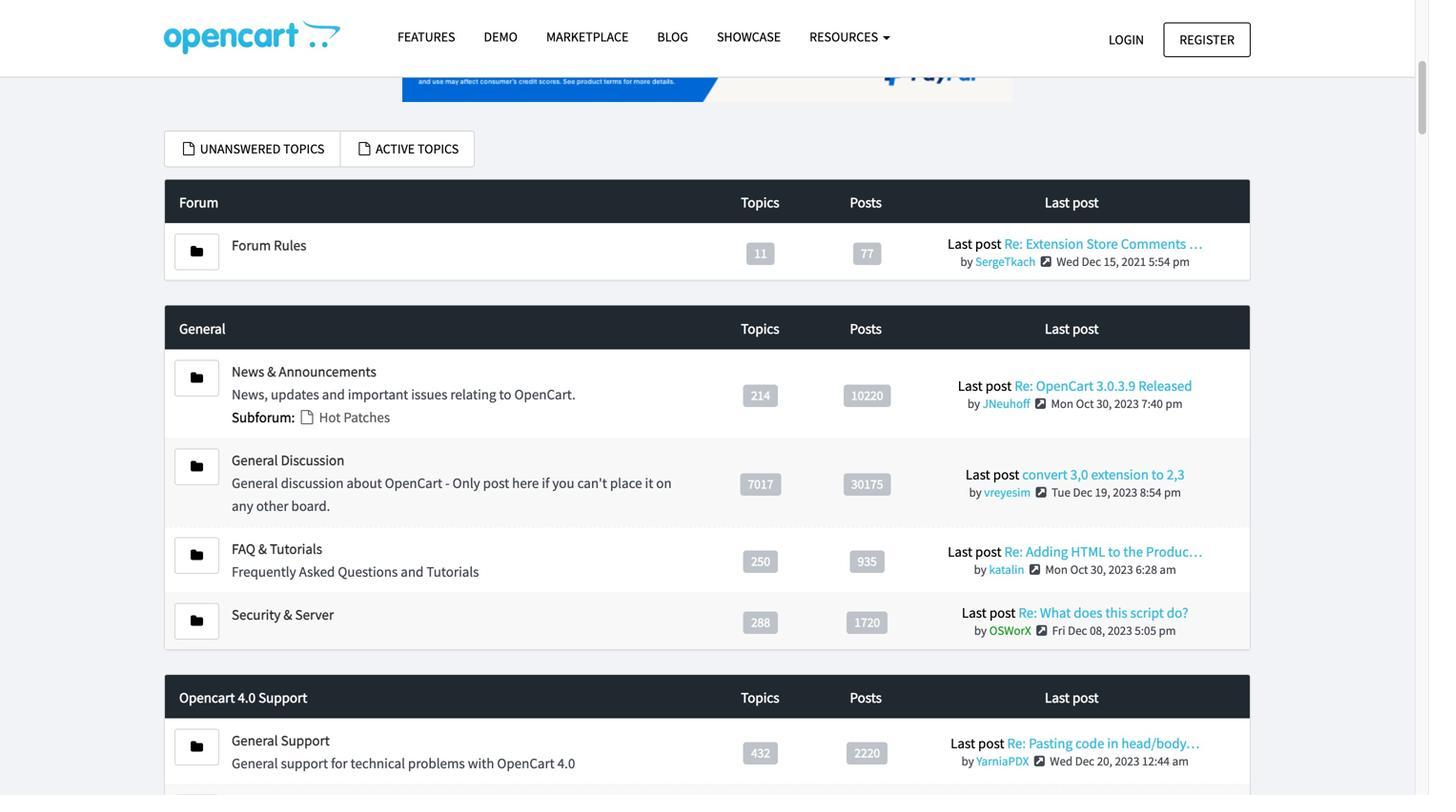 Task type: describe. For each thing, give the bounding box(es) containing it.
general discussion image
[[191, 460, 203, 473]]

place
[[610, 474, 642, 492]]

opencart inside general discussion general discussion about opencart - only post here if you can't place it on any other board.
[[385, 474, 443, 492]]

general for general
[[179, 319, 226, 337]]

general discussion link
[[232, 451, 345, 469]]

topics for last post re: pasting code in head/body…
[[741, 689, 780, 707]]

demo
[[484, 28, 518, 45]]

view the latest post image for 3,0
[[1034, 486, 1049, 499]]

marketplace link
[[532, 20, 643, 54]]

214
[[751, 387, 771, 403]]

problems
[[408, 754, 465, 772]]

15,
[[1104, 254, 1119, 269]]

hot
[[319, 408, 341, 426]]

opencart 4.0 support link
[[179, 686, 708, 709]]

last post for pasting
[[1045, 689, 1099, 707]]

re: extension store comments … link
[[1005, 235, 1203, 253]]

last post re: what does this script do?
[[962, 604, 1189, 622]]

2023 for html
[[1109, 562, 1134, 577]]

post inside general discussion general discussion about opencart - only post here if you can't place it on any other board.
[[483, 474, 509, 492]]

announcements
[[279, 362, 376, 380]]

30, for 3.0.3.9
[[1097, 396, 1112, 411]]

by for last post re: what does this script do?
[[975, 623, 987, 639]]

asked
[[299, 563, 335, 581]]

it
[[645, 474, 654, 492]]

to for last post re: adding html to the produc…
[[1109, 543, 1121, 561]]

showcase
[[717, 28, 781, 45]]

opencart
[[179, 689, 235, 707]]

other
[[256, 497, 289, 515]]

security & server
[[232, 605, 334, 624]]

by for last post convert 3,0 extension to 2,3
[[969, 484, 982, 500]]

re: opencart 3.0.3.9 released link
[[1015, 377, 1193, 395]]

fri dec 08, 2023 5:05 pm
[[1053, 623, 1176, 639]]

if
[[542, 474, 550, 492]]

posts for last post re: opencart 3.0.3.9 released
[[850, 319, 882, 337]]

on
[[656, 474, 672, 492]]

tue
[[1052, 484, 1071, 500]]

post up by osworx
[[990, 604, 1016, 622]]

last post re: adding html to the produc…
[[948, 543, 1203, 561]]

news & announcements link
[[232, 362, 376, 380]]

topics for last post re: opencart 3.0.3.9 released
[[741, 319, 780, 337]]

hot patches
[[316, 408, 390, 426]]

dec for code
[[1075, 753, 1095, 769]]

rules
[[274, 236, 306, 254]]

2,3
[[1167, 465, 1185, 483]]

by sergetkach
[[961, 254, 1036, 269]]

this
[[1106, 604, 1128, 622]]

paypal payment gateway image
[[402, 0, 1013, 102]]

produc…
[[1146, 543, 1203, 561]]

3.0.3.9
[[1097, 377, 1136, 395]]

osworx link
[[990, 623, 1032, 639]]

3,0
[[1071, 465, 1089, 483]]

am for the
[[1160, 562, 1177, 577]]

by for last post re: extension store comments …
[[961, 254, 973, 269]]

last up last post re: opencart 3.0.3.9 released
[[1045, 319, 1070, 337]]

19,
[[1095, 484, 1111, 500]]

by jneuhoff
[[968, 396, 1030, 411]]

and inside news & announcements news, updates and important issues relating to opencart.
[[322, 385, 345, 403]]

7:40
[[1142, 396, 1163, 411]]

pm for re: opencart 3.0.3.9 released
[[1166, 396, 1183, 411]]

topics for unanswered topics
[[283, 140, 325, 157]]

re: for re: what does this script do?
[[1019, 604, 1038, 622]]

katalin link
[[989, 562, 1025, 577]]

10220
[[852, 387, 884, 403]]

you
[[553, 474, 575, 492]]

only
[[453, 474, 480, 492]]

2 horizontal spatial opencart
[[1036, 377, 1094, 395]]

08,
[[1090, 623, 1106, 639]]

forum rules link
[[232, 236, 306, 254]]

4.0 inside the opencart 4.0 support link
[[238, 689, 256, 707]]

store
[[1087, 235, 1118, 253]]

faq
[[232, 540, 255, 558]]

for
[[331, 754, 348, 772]]

4.0 inside general support general support for technical problems with opencart 4.0
[[558, 754, 575, 772]]

30, for html
[[1091, 562, 1106, 577]]

by vreyesim
[[969, 484, 1031, 500]]

opencart inside general support general support for technical problems with opencart 4.0
[[497, 754, 555, 772]]

last for re: opencart 3.0.3.9 released
[[958, 377, 983, 395]]

re: pasting code in head/body… link
[[1008, 734, 1200, 752]]

technical
[[351, 754, 405, 772]]

am for head/body…
[[1173, 753, 1189, 769]]

convert
[[1023, 465, 1068, 483]]

12:44
[[1142, 753, 1170, 769]]

board.
[[291, 497, 330, 515]]

view the latest post image
[[1032, 755, 1048, 768]]

last post for opencart
[[1045, 319, 1099, 337]]

forum for forum
[[179, 193, 219, 211]]

432
[[751, 745, 771, 761]]

html
[[1071, 543, 1106, 561]]

last post for extension
[[1045, 193, 1099, 211]]

& for security
[[284, 605, 292, 624]]

demo link
[[470, 20, 532, 54]]

0 vertical spatial support
[[259, 689, 307, 707]]

general support image
[[191, 741, 203, 754]]

in
[[1108, 734, 1119, 752]]

2021
[[1122, 254, 1147, 269]]

security & server image
[[191, 615, 203, 628]]

by for last post re: opencart 3.0.3.9 released
[[968, 396, 981, 411]]

re: adding html to the produc… link
[[1005, 543, 1203, 561]]

issues
[[411, 385, 448, 403]]

30175
[[852, 476, 884, 492]]

5:54
[[1149, 254, 1171, 269]]

last for re: what does this script do?
[[962, 604, 987, 622]]

288
[[751, 614, 771, 631]]

discussion
[[281, 474, 344, 492]]

& for news
[[267, 362, 276, 380]]

2023 for code
[[1115, 753, 1140, 769]]

& for faq
[[258, 540, 267, 558]]

view the latest post image for opencart
[[1033, 398, 1049, 410]]

topics for active topics
[[418, 140, 459, 157]]

…
[[1189, 235, 1203, 253]]

post up by yarniapdx
[[978, 734, 1005, 752]]

pm for convert 3,0 extension to 2,3
[[1164, 484, 1182, 500]]

mon for opencart
[[1051, 396, 1074, 411]]

with
[[468, 754, 494, 772]]

general for general support general support for technical problems with opencart 4.0
[[232, 731, 278, 750]]

does
[[1074, 604, 1103, 622]]

re: for re: opencart 3.0.3.9 released
[[1015, 377, 1034, 395]]

blog link
[[643, 20, 703, 54]]

discussion
[[281, 451, 345, 469]]

faq & tutorials link
[[232, 540, 322, 558]]

re: for re: pasting code in head/body…
[[1008, 734, 1026, 752]]

general up any
[[232, 474, 278, 492]]

hot patches link
[[298, 408, 390, 426]]

sergetkach
[[976, 254, 1036, 269]]

post up by katalin
[[976, 543, 1002, 561]]



Task type: vqa. For each thing, say whether or not it's contained in the screenshot.
footer containing OpenCart Community Forum
no



Task type: locate. For each thing, give the bounding box(es) containing it.
topics right active
[[418, 140, 459, 157]]

by left sergetkach link
[[961, 254, 973, 269]]

posts for last post re: extension store comments …
[[850, 193, 882, 211]]

news & announcements image
[[191, 371, 203, 385]]

view the latest post image down adding
[[1027, 563, 1043, 576]]

by left katalin link
[[974, 562, 987, 577]]

2023 down 3.0.3.9
[[1115, 396, 1139, 411]]

wed down the pasting
[[1050, 753, 1073, 769]]

topics up 11
[[741, 193, 780, 211]]

last up by sergetkach on the right top
[[948, 235, 973, 253]]

resources link
[[796, 20, 905, 54]]

dec down the code
[[1075, 753, 1095, 769]]

1 horizontal spatial opencart
[[497, 754, 555, 772]]

last post re: pasting code in head/body…
[[951, 734, 1200, 752]]

2023 right 20,
[[1115, 753, 1140, 769]]

last for re: pasting code in head/body…
[[951, 734, 976, 752]]

1 vertical spatial forum
[[232, 236, 271, 254]]

1 vertical spatial oct
[[1071, 562, 1089, 577]]

blog
[[657, 28, 689, 45]]

2023 for 3.0.3.9
[[1115, 396, 1139, 411]]

post up last post re: extension store comments …
[[1073, 193, 1099, 211]]

-
[[445, 474, 450, 492]]

1 vertical spatial to
[[1152, 465, 1164, 483]]

to left "2,3"
[[1152, 465, 1164, 483]]

am right the 12:44
[[1173, 753, 1189, 769]]

topics for last post re: extension store comments …
[[741, 193, 780, 211]]

by for last post re: adding html to the produc…
[[974, 562, 987, 577]]

11
[[755, 245, 767, 261]]

0 vertical spatial &
[[267, 362, 276, 380]]

0 horizontal spatial &
[[258, 540, 267, 558]]

post up the code
[[1073, 689, 1099, 707]]

last for convert 3,0 extension to 2,3
[[966, 465, 991, 483]]

0 horizontal spatial tutorials
[[270, 540, 322, 558]]

to inside news & announcements news, updates and important issues relating to opencart.
[[499, 385, 512, 403]]

2023 for extension
[[1113, 484, 1138, 500]]

file o image for hot patches
[[298, 410, 316, 424]]

1 vertical spatial 4.0
[[558, 754, 575, 772]]

katalin
[[989, 562, 1025, 577]]

30,
[[1097, 396, 1112, 411], [1091, 562, 1106, 577]]

0 vertical spatial forum
[[179, 193, 219, 211]]

and right 'questions'
[[401, 563, 424, 581]]

released
[[1139, 377, 1193, 395]]

and up hot
[[322, 385, 345, 403]]

re: for re: extension store comments …
[[1005, 235, 1023, 253]]

30, down re: adding html to the produc… link
[[1091, 562, 1106, 577]]

2 vertical spatial &
[[284, 605, 292, 624]]

2 vertical spatial to
[[1109, 543, 1121, 561]]

support up "general support" link
[[259, 689, 307, 707]]

general down subforum:
[[232, 451, 278, 469]]

0 vertical spatial mon
[[1051, 396, 1074, 411]]

support
[[281, 754, 328, 772]]

re: up yarniapdx link
[[1008, 734, 1026, 752]]

1720
[[855, 614, 880, 631]]

& right faq
[[258, 540, 267, 558]]

oct
[[1076, 396, 1094, 411], [1071, 562, 1089, 577]]

re: for re: adding html to the produc…
[[1005, 543, 1023, 561]]

general up "news & announcements" image
[[179, 319, 226, 337]]

1 vertical spatial 30,
[[1091, 562, 1106, 577]]

tutorials
[[270, 540, 322, 558], [427, 563, 479, 581]]

1 posts from the top
[[850, 193, 882, 211]]

dec down 3,0 at the right of the page
[[1073, 484, 1093, 500]]

by
[[961, 254, 973, 269], [968, 396, 981, 411], [969, 484, 982, 500], [974, 562, 987, 577], [975, 623, 987, 639], [962, 753, 974, 769]]

dec
[[1082, 254, 1102, 269], [1073, 484, 1093, 500], [1068, 623, 1088, 639], [1075, 753, 1095, 769]]

2 horizontal spatial &
[[284, 605, 292, 624]]

1 vertical spatial wed
[[1050, 753, 1073, 769]]

to for last post convert 3,0 extension to 2,3
[[1152, 465, 1164, 483]]

am down 'produc…'
[[1160, 562, 1177, 577]]

1 horizontal spatial and
[[401, 563, 424, 581]]

server
[[295, 605, 334, 624]]

to right relating
[[499, 385, 512, 403]]

mon down last post re: opencart 3.0.3.9 released
[[1051, 396, 1074, 411]]

file o image
[[180, 142, 197, 156]]

1 vertical spatial tutorials
[[427, 563, 479, 581]]

topics inside "link"
[[418, 140, 459, 157]]

0 vertical spatial oct
[[1076, 396, 1094, 411]]

0 vertical spatial last post
[[1045, 193, 1099, 211]]

code
[[1076, 734, 1105, 752]]

1 vertical spatial posts
[[850, 319, 882, 337]]

0 horizontal spatial to
[[499, 385, 512, 403]]

by left osworx
[[975, 623, 987, 639]]

pm down do?
[[1159, 623, 1176, 639]]

view the latest post image for extension
[[1038, 256, 1054, 268]]

questions
[[338, 563, 398, 581]]

news
[[232, 362, 264, 380]]

adding
[[1026, 543, 1068, 561]]

wed dec 20, 2023 12:44 am
[[1050, 753, 1189, 769]]

what
[[1040, 604, 1071, 622]]

frequently
[[232, 563, 296, 581]]

0 vertical spatial to
[[499, 385, 512, 403]]

0 horizontal spatial file o image
[[298, 410, 316, 424]]

support inside general support general support for technical problems with opencart 4.0
[[281, 731, 330, 750]]

0 horizontal spatial topics
[[283, 140, 325, 157]]

re: up osworx link at bottom
[[1019, 604, 1038, 622]]

head/body…
[[1122, 734, 1200, 752]]

1 vertical spatial topics
[[741, 319, 780, 337]]

view the latest post image for adding
[[1027, 563, 1043, 576]]

register link
[[1164, 22, 1251, 57]]

posts for last post re: pasting code in head/body…
[[850, 689, 882, 707]]

wed dec 15, 2021 5:54 pm
[[1057, 254, 1190, 269]]

opencart right with
[[497, 754, 555, 772]]

0 horizontal spatial forum
[[179, 193, 219, 211]]

2 last post from the top
[[1045, 319, 1099, 337]]

sergetkach link
[[976, 254, 1036, 269]]

topics
[[283, 140, 325, 157], [418, 140, 459, 157]]

forum rules image
[[191, 245, 203, 259]]

1 horizontal spatial 4.0
[[558, 754, 575, 772]]

last post up last post re: opencart 3.0.3.9 released
[[1045, 319, 1099, 337]]

4.0 right opencart
[[238, 689, 256, 707]]

last up by osworx
[[962, 604, 987, 622]]

1 horizontal spatial file o image
[[356, 142, 373, 156]]

pm for re: what does this script do?
[[1159, 623, 1176, 639]]

2 topics from the left
[[418, 140, 459, 157]]

& inside faq & tutorials frequently asked questions and tutorials
[[258, 540, 267, 558]]

general down "general support" link
[[232, 754, 278, 772]]

wed for extension
[[1057, 254, 1080, 269]]

1 vertical spatial &
[[258, 540, 267, 558]]

vreyesim link
[[984, 484, 1031, 500]]

by osworx
[[975, 623, 1032, 639]]

oct for adding
[[1071, 562, 1089, 577]]

last post convert 3,0 extension to 2,3
[[966, 465, 1185, 483]]

0 horizontal spatial 4.0
[[238, 689, 256, 707]]

dec left 15,
[[1082, 254, 1102, 269]]

features link
[[383, 20, 470, 54]]

forum rules
[[232, 236, 306, 254]]

opencart
[[1036, 377, 1094, 395], [385, 474, 443, 492], [497, 754, 555, 772]]

dec for store
[[1082, 254, 1102, 269]]

jneuhoff link
[[983, 396, 1030, 411]]

opencart left 3.0.3.9
[[1036, 377, 1094, 395]]

topics right unanswered
[[283, 140, 325, 157]]

and inside faq & tutorials frequently asked questions and tutorials
[[401, 563, 424, 581]]

last up by jneuhoff
[[958, 377, 983, 395]]

tutorials right 'questions'
[[427, 563, 479, 581]]

topics up 214
[[741, 319, 780, 337]]

3 posts from the top
[[850, 689, 882, 707]]

oct for opencart
[[1076, 396, 1094, 411]]

1 vertical spatial last post
[[1045, 319, 1099, 337]]

pm down "2,3"
[[1164, 484, 1182, 500]]

by for last post re: pasting code in head/body…
[[962, 753, 974, 769]]

2 posts from the top
[[850, 319, 882, 337]]

file o image left active
[[356, 142, 373, 156]]

resources
[[810, 28, 881, 45]]

support up 'support'
[[281, 731, 330, 750]]

post up by jneuhoff
[[986, 377, 1012, 395]]

1 vertical spatial file o image
[[298, 410, 316, 424]]

forum for forum rules
[[232, 236, 271, 254]]

any
[[232, 497, 253, 515]]

and
[[322, 385, 345, 403], [401, 563, 424, 581]]

general for general discussion general discussion about opencart - only post here if you can't place it on any other board.
[[232, 451, 278, 469]]

by left yarniapdx link
[[962, 753, 974, 769]]

1 horizontal spatial &
[[267, 362, 276, 380]]

2023 down 'the'
[[1109, 562, 1134, 577]]

dec for extension
[[1073, 484, 1093, 500]]

last up by vreyesim
[[966, 465, 991, 483]]

last post up last post re: extension store comments …
[[1045, 193, 1099, 211]]

last up the pasting
[[1045, 689, 1070, 707]]

posts up 2220 at bottom right
[[850, 689, 882, 707]]

last post
[[1045, 193, 1099, 211], [1045, 319, 1099, 337], [1045, 689, 1099, 707]]

opencart left -
[[385, 474, 443, 492]]

security
[[232, 605, 281, 624]]

forum left rules
[[232, 236, 271, 254]]

last for re: adding html to the produc…
[[948, 543, 973, 561]]

view the latest post image right jneuhoff 'link'
[[1033, 398, 1049, 410]]

do?
[[1167, 604, 1189, 622]]

general
[[179, 319, 226, 337], [232, 451, 278, 469], [232, 474, 278, 492], [232, 731, 278, 750], [232, 754, 278, 772]]

3 last post from the top
[[1045, 689, 1099, 707]]

by left jneuhoff 'link'
[[968, 396, 981, 411]]

4.0 right with
[[558, 754, 575, 772]]

posts
[[850, 193, 882, 211], [850, 319, 882, 337], [850, 689, 882, 707]]

2 vertical spatial topics
[[741, 689, 780, 707]]

faq & tutorials image
[[191, 549, 203, 562]]

2 vertical spatial posts
[[850, 689, 882, 707]]

showcase link
[[703, 20, 796, 54]]

here
[[512, 474, 539, 492]]

0 vertical spatial topics
[[741, 193, 780, 211]]

unanswered topics
[[197, 140, 325, 157]]

unanswered
[[200, 140, 281, 157]]

last post up last post re: pasting code in head/body…
[[1045, 689, 1099, 707]]

1 horizontal spatial to
[[1109, 543, 1121, 561]]

general down opencart 4.0 support
[[232, 731, 278, 750]]

0 vertical spatial 30,
[[1097, 396, 1112, 411]]

view the latest post image left fri
[[1034, 625, 1050, 637]]

view the latest post image down the convert
[[1034, 486, 1049, 499]]

faq & tutorials frequently asked questions and tutorials
[[232, 540, 479, 581]]

topics up 432
[[741, 689, 780, 707]]

file o image left hot
[[298, 410, 316, 424]]

unanswered topics link
[[164, 131, 341, 167]]

pm right 5:54
[[1173, 254, 1190, 269]]

posts up "77" in the right of the page
[[850, 193, 882, 211]]

3 topics from the top
[[741, 689, 780, 707]]

2023 down this
[[1108, 623, 1133, 639]]

mon down adding
[[1046, 562, 1068, 577]]

0 vertical spatial opencart
[[1036, 377, 1094, 395]]

0 horizontal spatial and
[[322, 385, 345, 403]]

features
[[398, 28, 455, 45]]

0 vertical spatial file o image
[[356, 142, 373, 156]]

updates
[[271, 385, 319, 403]]

news,
[[232, 385, 268, 403]]

&
[[267, 362, 276, 380], [258, 540, 267, 558], [284, 605, 292, 624]]

0 vertical spatial wed
[[1057, 254, 1080, 269]]

2023 down extension
[[1113, 484, 1138, 500]]

vreyesim
[[984, 484, 1031, 500]]

pm for re: extension store comments …
[[1173, 254, 1190, 269]]

1 vertical spatial mon
[[1046, 562, 1068, 577]]

1 topics from the left
[[283, 140, 325, 157]]

view the latest post image for what
[[1034, 625, 1050, 637]]

active
[[376, 140, 415, 157]]

active topics
[[373, 140, 459, 157]]

about
[[347, 474, 382, 492]]

0 vertical spatial 4.0
[[238, 689, 256, 707]]

1 vertical spatial support
[[281, 731, 330, 750]]

marketplace
[[546, 28, 629, 45]]

file o image for active topics
[[356, 142, 373, 156]]

post up by sergetkach on the right top
[[976, 235, 1002, 253]]

tutorials up asked
[[270, 540, 322, 558]]

file o image inside hot patches link
[[298, 410, 316, 424]]

post up the vreyesim link
[[993, 465, 1020, 483]]

yarniapdx link
[[977, 753, 1029, 769]]

patches
[[344, 408, 390, 426]]

7017
[[748, 476, 774, 492]]

extension
[[1026, 235, 1084, 253]]

8:54
[[1140, 484, 1162, 500]]

2 topics from the top
[[741, 319, 780, 337]]

re: up sergetkach
[[1005, 235, 1023, 253]]

wed down last post re: extension store comments …
[[1057, 254, 1080, 269]]

935
[[858, 553, 877, 569]]

0 vertical spatial tutorials
[[270, 540, 322, 558]]

security & server link
[[232, 605, 334, 624]]

view the latest post image down extension
[[1038, 256, 1054, 268]]

0 vertical spatial posts
[[850, 193, 882, 211]]

oct down last post re: opencart 3.0.3.9 released
[[1076, 396, 1094, 411]]

& right news
[[267, 362, 276, 380]]

2 vertical spatial last post
[[1045, 689, 1099, 707]]

forum up forum rules image
[[179, 193, 219, 211]]

0 vertical spatial am
[[1160, 562, 1177, 577]]

1 last post from the top
[[1045, 193, 1099, 211]]

1 vertical spatial am
[[1173, 753, 1189, 769]]

general support link
[[232, 731, 330, 750]]

last up extension
[[1045, 193, 1070, 211]]

30, down re: opencart 3.0.3.9 released link
[[1097, 396, 1112, 411]]

post left here
[[483, 474, 509, 492]]

view the latest post image
[[1038, 256, 1054, 268], [1033, 398, 1049, 410], [1034, 486, 1049, 499], [1027, 563, 1043, 576], [1034, 625, 1050, 637]]

4.0
[[238, 689, 256, 707], [558, 754, 575, 772]]

1 vertical spatial and
[[401, 563, 424, 581]]

2 vertical spatial opencart
[[497, 754, 555, 772]]

dec down last post re: what does this script do?
[[1068, 623, 1088, 639]]

1 vertical spatial opencart
[[385, 474, 443, 492]]

file o image
[[356, 142, 373, 156], [298, 410, 316, 424]]

& inside news & announcements news, updates and important issues relating to opencart.
[[267, 362, 276, 380]]

important
[[348, 385, 408, 403]]

2023 for does
[[1108, 623, 1133, 639]]

pm down released
[[1166, 396, 1183, 411]]

1 topics from the top
[[741, 193, 780, 211]]

last for re: extension store comments …
[[948, 235, 973, 253]]

posts up 10220
[[850, 319, 882, 337]]

pm
[[1173, 254, 1190, 269], [1166, 396, 1183, 411], [1164, 484, 1182, 500], [1159, 623, 1176, 639]]

2220
[[855, 745, 880, 761]]

re: up jneuhoff
[[1015, 377, 1034, 395]]

mon for adding
[[1046, 562, 1068, 577]]

by left vreyesim
[[969, 484, 982, 500]]

file o image inside active topics "link"
[[356, 142, 373, 156]]

2 horizontal spatial to
[[1152, 465, 1164, 483]]

opencart.
[[515, 385, 576, 403]]

post up last post re: opencart 3.0.3.9 released
[[1073, 319, 1099, 337]]

last down by vreyesim
[[948, 543, 973, 561]]

pasting
[[1029, 734, 1073, 752]]

1 horizontal spatial tutorials
[[427, 563, 479, 581]]

last up by yarniapdx
[[951, 734, 976, 752]]

to up the mon oct 30, 2023 6:28 am
[[1109, 543, 1121, 561]]

0 horizontal spatial opencart
[[385, 474, 443, 492]]

re: up katalin link
[[1005, 543, 1023, 561]]

dec for does
[[1068, 623, 1088, 639]]

0 vertical spatial and
[[322, 385, 345, 403]]

wed for pasting
[[1050, 753, 1073, 769]]

1 horizontal spatial topics
[[418, 140, 459, 157]]

& left server on the left bottom of the page
[[284, 605, 292, 624]]

1 horizontal spatial forum
[[232, 236, 271, 254]]

oct down "last post re: adding html to the produc…"
[[1071, 562, 1089, 577]]

the
[[1124, 543, 1144, 561]]

20,
[[1097, 753, 1113, 769]]



